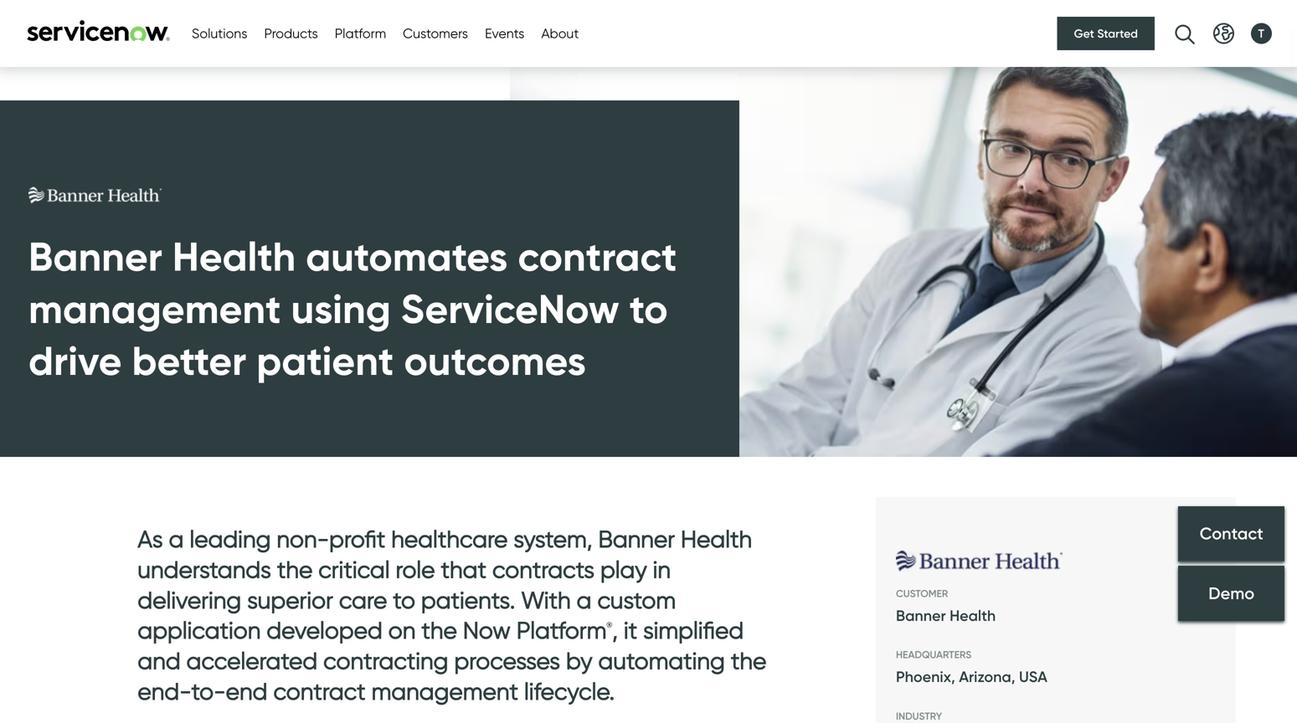 Task type: describe. For each thing, give the bounding box(es) containing it.
understands
[[138, 556, 271, 584]]

lifecycle.
[[524, 677, 615, 706]]

management inside banner health automates contract management using servicenow to drive better patient outcomes
[[28, 284, 281, 334]]

1 horizontal spatial the
[[422, 617, 457, 645]]

servicenow
[[401, 284, 619, 334]]

the for contract
[[731, 647, 767, 675]]

system,
[[514, 525, 592, 553]]

leading
[[190, 525, 271, 553]]

developed
[[267, 617, 383, 645]]

and
[[138, 647, 181, 675]]

contracts
[[492, 556, 595, 584]]

banner inside as a leading non‑profit healthcare system, banner health understands the critical role that contracts play in delivering superior care to patients. with a custom application developed on the now platform
[[598, 525, 675, 553]]

care
[[339, 586, 387, 614]]

delivering
[[138, 586, 241, 614]]

processes
[[454, 647, 560, 675]]

non‑profit
[[277, 525, 385, 553]]

usa
[[1019, 668, 1048, 686]]

demo link
[[1178, 566, 1285, 621]]

patients.
[[421, 586, 515, 614]]

by
[[566, 647, 593, 675]]

patient
[[256, 336, 394, 386]]

with
[[521, 586, 571, 614]]

on
[[388, 617, 416, 645]]

headquarters phoenix, arizona, usa
[[896, 649, 1048, 686]]

banner health automates contract management using servicenow to drive better patient outcomes
[[28, 231, 677, 386]]

critical
[[318, 556, 390, 584]]

healthcare
[[391, 525, 508, 553]]

play
[[600, 556, 647, 584]]

get started link
[[1057, 17, 1155, 50]]

health inside banner health automates contract management using servicenow to drive better patient outcomes
[[172, 231, 296, 281]]

, it simplified and accelerated contracting processes by automating the end‑to‑end contract management lifecycle.
[[138, 617, 767, 706]]

to inside banner health automates contract management using servicenow to drive better patient outcomes
[[630, 284, 668, 334]]

0 horizontal spatial a
[[169, 525, 184, 553]]

arizona,
[[959, 668, 1015, 686]]

customers button
[[403, 23, 468, 44]]

solutions
[[192, 25, 247, 41]]

it
[[624, 617, 637, 645]]

customer
[[896, 588, 948, 600]]

contracting
[[323, 647, 448, 675]]



Task type: locate. For each thing, give the bounding box(es) containing it.
contract inside , it simplified and accelerated contracting processes by automating the end‑to‑end contract management lifecycle.
[[273, 677, 366, 706]]

the up superior on the left of page
[[277, 556, 313, 584]]

customers
[[403, 25, 468, 41]]

the inside , it simplified and accelerated contracting processes by automating the end‑to‑end contract management lifecycle.
[[731, 647, 767, 675]]

banner inside customer banner health
[[896, 607, 946, 625]]

health inside as a leading non‑profit healthcare system, banner health understands the critical role that contracts play in delivering superior care to patients. with a custom application developed on the now platform
[[681, 525, 752, 553]]

2 vertical spatial the
[[731, 647, 767, 675]]

1 horizontal spatial management
[[371, 677, 518, 706]]

0 horizontal spatial management
[[28, 284, 281, 334]]

application
[[138, 617, 261, 645]]

1 horizontal spatial banner
[[598, 525, 675, 553]]

1 vertical spatial to
[[393, 586, 415, 614]]

0 horizontal spatial platform
[[335, 25, 386, 41]]

0 horizontal spatial banner
[[28, 231, 162, 281]]

platform
[[335, 25, 386, 41], [517, 617, 607, 645]]

®
[[607, 621, 612, 629]]

demo
[[1208, 583, 1254, 604]]

0 vertical spatial platform
[[335, 25, 386, 41]]

contract inside banner health automates contract management using servicenow to drive better patient outcomes
[[518, 231, 677, 281]]

1 horizontal spatial to
[[630, 284, 668, 334]]

get
[[1074, 26, 1094, 41]]

,
[[612, 617, 618, 645]]

outcomes
[[404, 336, 586, 386]]

1 vertical spatial platform
[[517, 617, 607, 645]]

health
[[172, 231, 296, 281], [681, 525, 752, 553], [950, 607, 996, 625]]

as
[[138, 525, 163, 553]]

1 horizontal spatial platform
[[517, 617, 607, 645]]

the for role
[[277, 556, 313, 584]]

the
[[277, 556, 313, 584], [422, 617, 457, 645], [731, 647, 767, 675]]

products button
[[264, 23, 318, 44]]

custom
[[597, 586, 676, 614]]

contact link
[[1178, 506, 1285, 562]]

banner
[[28, 231, 162, 281], [598, 525, 675, 553], [896, 607, 946, 625]]

superior
[[247, 586, 333, 614]]

end‑to‑end
[[138, 677, 268, 706]]

platform down with
[[517, 617, 607, 645]]

get started
[[1074, 26, 1138, 41]]

now
[[463, 617, 511, 645]]

0 vertical spatial health
[[172, 231, 296, 281]]

automating
[[598, 647, 725, 675]]

2 vertical spatial health
[[950, 607, 996, 625]]

management inside , it simplified and accelerated contracting processes by automating the end‑to‑end contract management lifecycle.
[[371, 677, 518, 706]]

servicenow image
[[25, 20, 172, 41]]

better
[[132, 336, 246, 386]]

drive
[[28, 336, 122, 386]]

2 horizontal spatial the
[[731, 647, 767, 675]]

industry
[[896, 710, 942, 723]]

0 horizontal spatial contract
[[273, 677, 366, 706]]

management
[[28, 284, 281, 334], [371, 677, 518, 706]]

customer banner health
[[896, 588, 996, 625]]

about
[[541, 25, 579, 41]]

the down simplified
[[731, 647, 767, 675]]

accelerated
[[186, 647, 318, 675]]

0 horizontal spatial the
[[277, 556, 313, 584]]

1 horizontal spatial health
[[681, 525, 752, 553]]

that
[[441, 556, 487, 584]]

0 horizontal spatial to
[[393, 586, 415, 614]]

simplified
[[643, 617, 744, 645]]

a
[[169, 525, 184, 553], [577, 586, 592, 614]]

contract
[[518, 231, 677, 281], [273, 677, 366, 706]]

2 vertical spatial banner
[[896, 607, 946, 625]]

platform right products
[[335, 25, 386, 41]]

in
[[653, 556, 671, 584]]

a right as
[[169, 525, 184, 553]]

a right with
[[577, 586, 592, 614]]

to inside as a leading non‑profit healthcare system, banner health understands the critical role that contracts play in delivering superior care to patients. with a custom application developed on the now platform
[[393, 586, 415, 614]]

platform button
[[335, 23, 386, 44]]

phoenix,
[[896, 668, 955, 686]]

products
[[264, 25, 318, 41]]

to
[[630, 284, 668, 334], [393, 586, 415, 614]]

0 vertical spatial the
[[277, 556, 313, 584]]

management down contracting
[[371, 677, 518, 706]]

headquarters
[[896, 649, 972, 661]]

as a leading non‑profit healthcare system, banner health understands the critical role that contracts play in delivering superior care to patients. with a custom application developed on the now platform
[[138, 525, 752, 645]]

about button
[[541, 23, 579, 44]]

solutions button
[[192, 23, 247, 44]]

1 vertical spatial management
[[371, 677, 518, 706]]

role
[[396, 556, 435, 584]]

1 vertical spatial health
[[681, 525, 752, 553]]

health inside customer banner health
[[950, 607, 996, 625]]

2 horizontal spatial banner
[[896, 607, 946, 625]]

2 horizontal spatial health
[[950, 607, 996, 625]]

0 vertical spatial a
[[169, 525, 184, 553]]

1 horizontal spatial a
[[577, 586, 592, 614]]

0 vertical spatial management
[[28, 284, 281, 334]]

1 vertical spatial a
[[577, 586, 592, 614]]

started
[[1097, 26, 1138, 41]]

1 horizontal spatial contract
[[518, 231, 677, 281]]

management up better
[[28, 284, 281, 334]]

1 vertical spatial contract
[[273, 677, 366, 706]]

events button
[[485, 23, 525, 44]]

0 vertical spatial to
[[630, 284, 668, 334]]

automates
[[306, 231, 508, 281]]

0 horizontal spatial health
[[172, 231, 296, 281]]

events
[[485, 25, 525, 41]]

platform inside as a leading non‑profit healthcare system, banner health understands the critical role that contracts play in delivering superior care to patients. with a custom application developed on the now platform
[[517, 617, 607, 645]]

using
[[291, 284, 391, 334]]

banner inside banner health automates contract management using servicenow to drive better patient outcomes
[[28, 231, 162, 281]]

1 vertical spatial the
[[422, 617, 457, 645]]

the right on
[[422, 617, 457, 645]]

1 vertical spatial banner
[[598, 525, 675, 553]]

contact
[[1200, 523, 1263, 544]]

0 vertical spatial banner
[[28, 231, 162, 281]]

0 vertical spatial contract
[[518, 231, 677, 281]]



Task type: vqa. For each thing, say whether or not it's contained in the screenshot.
,
yes



